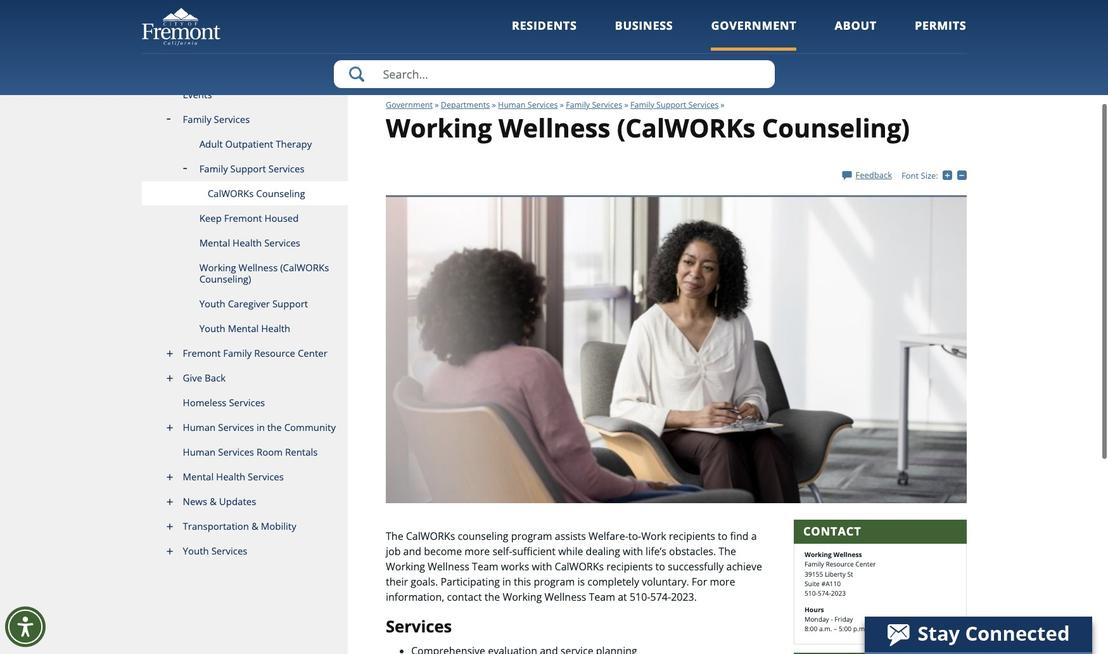 Task type: vqa. For each thing, say whether or not it's contained in the screenshot.
top (calworks
yes



Task type: describe. For each thing, give the bounding box(es) containing it.
government for government
[[712, 18, 797, 33]]

2 » from the left
[[492, 100, 496, 110]]

the inside the calworks counseling program assists welfare-to-work recipients to find a job and become more self-sufficient while dealing with life's obstacles. the working wellness team works with calworks recipients to successfully achieve their goals. participating in this program is completely voluntary. for more information, contact the working wellness team at 510-574-2023.
[[485, 590, 500, 604]]

business
[[615, 18, 674, 33]]

wellness inside working wellness (calworks counseling)
[[239, 261, 278, 274]]

–
[[834, 625, 838, 634]]

transportation & mobility link
[[142, 514, 348, 539]]

housed
[[265, 212, 299, 224]]

is
[[578, 575, 585, 589]]

human services link
[[498, 100, 558, 110]]

dealing
[[586, 545, 621, 559]]

human for human services in the community
[[183, 421, 216, 434]]

p.m.
[[854, 625, 867, 634]]

youth mental health
[[199, 322, 291, 335]]

friday
[[835, 615, 854, 624]]

working inside working wellness (calworks counseling)
[[199, 261, 236, 274]]

to-
[[629, 530, 642, 543]]

calworks counseling
[[208, 187, 305, 200]]

human services in the community
[[183, 421, 336, 434]]

youth mental health link
[[142, 316, 348, 341]]

working wellness (calworks counseling) link
[[142, 256, 348, 292]]

caregiver
[[228, 297, 270, 310]]

1 vertical spatial to
[[656, 560, 666, 574]]

0 horizontal spatial team
[[472, 560, 499, 574]]

youth services
[[183, 545, 248, 557]]

sw 3 image
[[386, 195, 967, 504]]

self-
[[493, 545, 513, 559]]

counseling) inside government » departments » human services » family services » family support services working wellness (calworks counseling)
[[763, 110, 910, 145]]

510- inside the calworks counseling program assists welfare-to-work recipients to find a job and become more self-sufficient while dealing with life's obstacles. the working wellness team works with calworks recipients to successfully achieve their goals. participating in this program is completely voluntary. for more information, contact the working wellness team at 510-574-2023.
[[630, 590, 651, 604]]

font size: link
[[902, 170, 939, 181]]

adult
[[199, 138, 223, 150]]

family inside 'link'
[[223, 347, 252, 359]]

a
[[752, 530, 757, 543]]

1 vertical spatial mental health services
[[183, 470, 284, 483]]

3 » from the left
[[560, 100, 564, 110]]

1 horizontal spatial support
[[273, 297, 308, 310]]

keep fremont housed
[[199, 212, 299, 224]]

news
[[183, 495, 207, 508]]

- link
[[958, 170, 970, 181]]

1 vertical spatial team
[[589, 590, 616, 604]]

39155
[[805, 570, 824, 579]]

0 horizontal spatial recipients
[[607, 560, 653, 574]]

transportation & mobility
[[183, 520, 297, 533]]

human for human services room rentals
[[183, 446, 216, 458]]

1 horizontal spatial family support services link
[[631, 100, 719, 110]]

wellness down is
[[545, 590, 587, 604]]

support inside government » departments » human services » family services » family support services working wellness (calworks counseling)
[[657, 100, 687, 110]]

2 vertical spatial health
[[216, 470, 246, 483]]

family inside working wellness family resource center 39155 liberty st suite #a110 510-574-2023
[[805, 560, 825, 569]]

0 vertical spatial fremont
[[224, 212, 262, 224]]

human services in the community link
[[142, 415, 348, 440]]

outpatient
[[225, 138, 273, 150]]

adult outpatient therapy
[[199, 138, 312, 150]]

their
[[386, 575, 408, 589]]

give
[[183, 372, 202, 384]]

the calworks counseling program assists welfare-to-work recipients to find a job and become more self-sufficient while dealing with life's obstacles. the working wellness team works with calworks recipients to successfully achieve their goals. participating in this program is completely voluntary. for more information, contact the working wellness team at 510-574-2023.
[[386, 530, 763, 604]]

0 horizontal spatial family services link
[[142, 107, 348, 132]]

Search text field
[[334, 60, 775, 88]]

keep
[[199, 212, 222, 224]]

resource inside working wellness family resource center 39155 liberty st suite #a110 510-574-2023
[[826, 560, 854, 569]]

mental for second mental health services "link" from the top of the page
[[183, 470, 214, 483]]

counseling
[[256, 187, 305, 200]]

obstacles.
[[670, 545, 717, 559]]

1 vertical spatial family support services link
[[142, 157, 348, 181]]

0 horizontal spatial with
[[532, 560, 552, 574]]

calworks counseling link
[[142, 181, 348, 206]]

& for news
[[210, 495, 217, 508]]

1 horizontal spatial recipients
[[669, 530, 716, 543]]

goals.
[[411, 575, 438, 589]]

0 vertical spatial mental health services
[[199, 236, 300, 249]]

1 horizontal spatial the
[[719, 545, 737, 559]]

counseling
[[458, 530, 509, 543]]

keep fremont housed link
[[142, 206, 348, 231]]

working wellness (calworks counseling)
[[199, 261, 329, 285]]

room
[[257, 446, 283, 458]]

for
[[692, 575, 708, 589]]

1 horizontal spatial family services link
[[566, 100, 623, 110]]

work
[[642, 530, 667, 543]]

while
[[559, 545, 584, 559]]

youth for youth services
[[183, 545, 209, 557]]

rentals
[[285, 446, 318, 458]]

events link
[[142, 82, 348, 107]]

residents link
[[512, 18, 577, 50]]

works
[[501, 560, 530, 574]]

participating
[[441, 575, 500, 589]]

residents
[[512, 18, 577, 33]]

0 horizontal spatial support
[[230, 162, 266, 175]]

working inside government » departments » human services » family services » family support services working wellness (calworks counseling)
[[386, 110, 492, 145]]

stay connected image
[[865, 617, 1092, 652]]

departments link
[[441, 100, 490, 110]]

back
[[205, 372, 226, 384]]

liberty
[[825, 570, 846, 579]]

fremont family resource center
[[183, 347, 328, 359]]

permits
[[915, 18, 967, 33]]

#a110
[[822, 579, 841, 588]]

achieve
[[727, 560, 763, 574]]

+ link
[[943, 170, 958, 181]]

voluntary.
[[642, 575, 690, 589]]

working inside working wellness family resource center 39155 liberty st suite #a110 510-574-2023
[[805, 550, 832, 559]]

0 vertical spatial health
[[233, 236, 262, 249]]

mobility
[[261, 520, 297, 533]]

0 horizontal spatial in
[[257, 421, 265, 434]]

counseling) inside working wellness (calworks counseling)
[[199, 273, 251, 285]]

and
[[404, 545, 422, 559]]

find
[[731, 530, 749, 543]]

youth caregiver support link
[[142, 292, 348, 316]]

adult outpatient therapy link
[[142, 132, 348, 157]]



Task type: locate. For each thing, give the bounding box(es) containing it.
to left find
[[718, 530, 728, 543]]

more
[[465, 545, 490, 559], [710, 575, 736, 589]]

0 horizontal spatial government
[[386, 100, 433, 110]]

program up sufficient
[[511, 530, 553, 543]]

working
[[386, 110, 492, 145], [199, 261, 236, 274], [805, 550, 832, 559], [386, 560, 425, 574], [503, 590, 542, 604]]

job
[[386, 545, 401, 559]]

youth for youth caregiver support
[[199, 297, 226, 310]]

1 horizontal spatial calworks
[[406, 530, 455, 543]]

1 horizontal spatial -
[[967, 170, 970, 181]]

1 horizontal spatial team
[[589, 590, 616, 604]]

0 horizontal spatial counseling)
[[199, 273, 251, 285]]

0 horizontal spatial government link
[[386, 100, 433, 110]]

completely
[[588, 575, 640, 589]]

0 horizontal spatial the
[[386, 530, 404, 543]]

2023
[[832, 589, 846, 598]]

mental health services down keep fremont housed
[[199, 236, 300, 249]]

recipients up the completely
[[607, 560, 653, 574]]

in up room
[[257, 421, 265, 434]]

resource inside 'link'
[[254, 347, 295, 359]]

& right news
[[210, 495, 217, 508]]

family
[[566, 100, 590, 110], [631, 100, 655, 110], [183, 113, 212, 126], [199, 162, 228, 175], [223, 347, 252, 359], [805, 560, 825, 569]]

1 vertical spatial government
[[386, 100, 433, 110]]

0 vertical spatial family support services link
[[631, 100, 719, 110]]

1 horizontal spatial the
[[485, 590, 500, 604]]

wellness down become
[[428, 560, 470, 574]]

counseling) up youth caregiver support link at the left top of the page
[[199, 273, 251, 285]]

0 horizontal spatial more
[[465, 545, 490, 559]]

family services link
[[566, 100, 623, 110], [142, 107, 348, 132]]

2 vertical spatial youth
[[183, 545, 209, 557]]

youth services link
[[142, 539, 348, 564]]

510- right the at at right
[[630, 590, 651, 604]]

support down adult outpatient therapy link
[[230, 162, 266, 175]]

team down the completely
[[589, 590, 616, 604]]

with
[[623, 545, 643, 559], [532, 560, 552, 574]]

banner that reads fremont family resource center image
[[386, 0, 967, 89]]

1 vertical spatial calworks
[[406, 530, 455, 543]]

(calworks inside government » departments » human services » family services » family support services working wellness (calworks counseling)
[[617, 110, 756, 145]]

1 vertical spatial -
[[831, 615, 834, 624]]

1 vertical spatial fremont
[[183, 347, 221, 359]]

resource
[[254, 347, 295, 359], [826, 560, 854, 569]]

with down to-
[[623, 545, 643, 559]]

human down homeless
[[183, 421, 216, 434]]

0 vertical spatial in
[[257, 421, 265, 434]]

0 vertical spatial the
[[267, 421, 282, 434]]

1 vertical spatial program
[[534, 575, 575, 589]]

in left this
[[503, 575, 512, 589]]

with down sufficient
[[532, 560, 552, 574]]

family support services link
[[631, 100, 719, 110], [142, 157, 348, 181]]

fremont down calworks counseling link at the left
[[224, 212, 262, 224]]

resource up liberty
[[826, 560, 854, 569]]

1 horizontal spatial to
[[718, 530, 728, 543]]

510- inside working wellness family resource center 39155 liberty st suite #a110 510-574-2023
[[805, 589, 818, 598]]

events
[[183, 88, 212, 101]]

1 horizontal spatial with
[[623, 545, 643, 559]]

youth down transportation
[[183, 545, 209, 557]]

family support services link down the banner that reads fremont family resource center image at the top
[[631, 100, 719, 110]]

fremont family resource center link
[[142, 341, 348, 366]]

0 vertical spatial counseling)
[[763, 110, 910, 145]]

1 horizontal spatial center
[[856, 560, 876, 569]]

the down participating
[[485, 590, 500, 604]]

8:00
[[805, 625, 818, 634]]

feedback
[[856, 169, 893, 181]]

-
[[967, 170, 970, 181], [831, 615, 834, 624]]

1 horizontal spatial government
[[712, 18, 797, 33]]

1 vertical spatial more
[[710, 575, 736, 589]]

calworks up become
[[406, 530, 455, 543]]

font size:
[[902, 170, 939, 181]]

0 vertical spatial &
[[210, 495, 217, 508]]

give back link
[[142, 366, 348, 391]]

1 horizontal spatial in
[[503, 575, 512, 589]]

2 vertical spatial mental
[[183, 470, 214, 483]]

homeless services link
[[142, 391, 348, 415]]

1 vertical spatial mental health services link
[[142, 465, 348, 489]]

family support services
[[199, 162, 305, 175]]

human right "departments"
[[498, 100, 526, 110]]

welfare-
[[589, 530, 629, 543]]

574- inside the calworks counseling program assists welfare-to-work recipients to find a job and become more self-sufficient while dealing with life's obstacles. the working wellness team works with calworks recipients to successfully achieve their goals. participating in this program is completely voluntary. for more information, contact the working wellness team at 510-574-2023.
[[651, 590, 671, 604]]

hours
[[805, 605, 825, 614]]

permits link
[[915, 18, 967, 50]]

size:
[[922, 170, 939, 181]]

2 vertical spatial human
[[183, 446, 216, 458]]

the
[[267, 421, 282, 434], [485, 590, 500, 604]]

youth for youth mental health
[[199, 322, 226, 335]]

youth down youth caregiver support link at the left top of the page
[[199, 322, 226, 335]]

1 vertical spatial mental
[[228, 322, 259, 335]]

community
[[284, 421, 336, 434]]

(calworks inside working wellness (calworks counseling)
[[280, 261, 329, 274]]

1 horizontal spatial 510-
[[805, 589, 818, 598]]

suite
[[805, 579, 820, 588]]

0 vertical spatial team
[[472, 560, 499, 574]]

mental health services link
[[142, 231, 348, 256], [142, 465, 348, 489]]

the up room
[[267, 421, 282, 434]]

574- inside working wellness family resource center 39155 liberty st suite #a110 510-574-2023
[[818, 589, 832, 598]]

homeless
[[183, 396, 227, 409]]

mental down keep
[[199, 236, 230, 249]]

5:00
[[839, 625, 852, 634]]

about
[[835, 18, 877, 33]]

mental health services up updates
[[183, 470, 284, 483]]

health
[[233, 236, 262, 249], [261, 322, 291, 335], [216, 470, 246, 483]]

at
[[618, 590, 628, 604]]

news & updates
[[183, 495, 256, 508]]

1 vertical spatial in
[[503, 575, 512, 589]]

2 mental health services link from the top
[[142, 465, 348, 489]]

0 vertical spatial government link
[[712, 18, 797, 50]]

0 vertical spatial -
[[967, 170, 970, 181]]

0 vertical spatial support
[[657, 100, 687, 110]]

contact
[[447, 590, 482, 604]]

574- down #a110
[[818, 589, 832, 598]]

1 vertical spatial support
[[230, 162, 266, 175]]

0 horizontal spatial 574-
[[651, 590, 671, 604]]

the down find
[[719, 545, 737, 559]]

the up job
[[386, 530, 404, 543]]

0 vertical spatial program
[[511, 530, 553, 543]]

human services room rentals
[[183, 446, 318, 458]]

2023.
[[671, 590, 697, 604]]

youth caregiver support
[[199, 297, 308, 310]]

1 horizontal spatial fremont
[[224, 212, 262, 224]]

0 vertical spatial with
[[623, 545, 643, 559]]

1 vertical spatial the
[[719, 545, 737, 559]]

family services
[[183, 113, 250, 126]]

1 vertical spatial recipients
[[607, 560, 653, 574]]

mental down youth caregiver support link at the left top of the page
[[228, 322, 259, 335]]

510- down suite
[[805, 589, 818, 598]]

& left mobility
[[252, 520, 259, 533]]

health up fremont family resource center
[[261, 322, 291, 335]]

hours monday - friday 8:00 a.m. – 5:00 p.m.
[[805, 605, 867, 634]]

st
[[848, 570, 854, 579]]

business link
[[615, 18, 674, 50]]

calworks up is
[[555, 560, 604, 574]]

family services link up the outpatient
[[142, 107, 348, 132]]

this
[[514, 575, 531, 589]]

mental up news
[[183, 470, 214, 483]]

574-
[[818, 589, 832, 598], [651, 590, 671, 604]]

family services link down search text box
[[566, 100, 623, 110]]

team
[[472, 560, 499, 574], [589, 590, 616, 604]]

transportation
[[183, 520, 249, 533]]

human up news
[[183, 446, 216, 458]]

support
[[657, 100, 687, 110], [230, 162, 266, 175], [273, 297, 308, 310]]

homeless services
[[183, 396, 265, 409]]

2 horizontal spatial support
[[657, 100, 687, 110]]

4 » from the left
[[625, 100, 629, 110]]

government for government » departments » human services » family services » family support services working wellness (calworks counseling)
[[386, 100, 433, 110]]

1 vertical spatial (calworks
[[280, 261, 329, 274]]

counseling) up "feedback" link
[[763, 110, 910, 145]]

1 horizontal spatial counseling)
[[763, 110, 910, 145]]

1 vertical spatial youth
[[199, 322, 226, 335]]

1 vertical spatial with
[[532, 560, 552, 574]]

2 vertical spatial calworks
[[555, 560, 604, 574]]

news & updates link
[[142, 489, 348, 514]]

monday
[[805, 615, 830, 624]]

human inside government » departments » human services » family services » family support services working wellness (calworks counseling)
[[498, 100, 526, 110]]

program
[[511, 530, 553, 543], [534, 575, 575, 589]]

2 vertical spatial support
[[273, 297, 308, 310]]

1 horizontal spatial &
[[252, 520, 259, 533]]

0 vertical spatial government
[[712, 18, 797, 33]]

2 horizontal spatial calworks
[[555, 560, 604, 574]]

0 horizontal spatial (calworks
[[280, 261, 329, 274]]

in inside the calworks counseling program assists welfare-to-work recipients to find a job and become more self-sufficient while dealing with life's obstacles. the working wellness team works with calworks recipients to successfully achieve their goals. participating in this program is completely voluntary. for more information, contact the working wellness team at 510-574-2023.
[[503, 575, 512, 589]]

give back
[[183, 372, 226, 384]]

0 vertical spatial (calworks
[[617, 110, 756, 145]]

0 horizontal spatial to
[[656, 560, 666, 574]]

assists
[[555, 530, 586, 543]]

health up updates
[[216, 470, 246, 483]]

0 vertical spatial human
[[498, 100, 526, 110]]

successfully
[[668, 560, 724, 574]]

1 horizontal spatial more
[[710, 575, 736, 589]]

574- down voluntary.
[[651, 590, 671, 604]]

+
[[953, 170, 958, 181]]

fremont inside 'link'
[[183, 347, 221, 359]]

support down working wellness (calworks counseling)
[[273, 297, 308, 310]]

mental for second mental health services "link" from the bottom
[[199, 236, 230, 249]]

- up a.m.
[[831, 615, 834, 624]]

recipients
[[669, 530, 716, 543], [607, 560, 653, 574]]

wellness
[[499, 110, 611, 145], [239, 261, 278, 274], [834, 550, 863, 559], [428, 560, 470, 574], [545, 590, 587, 604]]

1 horizontal spatial government link
[[712, 18, 797, 50]]

wellness down search text box
[[499, 110, 611, 145]]

health down the keep fremont housed link
[[233, 236, 262, 249]]

center inside 'link'
[[298, 347, 328, 359]]

0 vertical spatial mental health services link
[[142, 231, 348, 256]]

0 vertical spatial youth
[[199, 297, 226, 310]]

mental health services link up updates
[[142, 465, 348, 489]]

0 horizontal spatial center
[[298, 347, 328, 359]]

1 vertical spatial center
[[856, 560, 876, 569]]

fremont up give back
[[183, 347, 221, 359]]

recipients up obstacles.
[[669, 530, 716, 543]]

calworks up the keep fremont housed link
[[208, 187, 254, 200]]

1 vertical spatial resource
[[826, 560, 854, 569]]

wellness inside working wellness family resource center 39155 liberty st suite #a110 510-574-2023
[[834, 550, 863, 559]]

0 vertical spatial more
[[465, 545, 490, 559]]

support down the banner that reads fremont family resource center image at the top
[[657, 100, 687, 110]]

0 vertical spatial to
[[718, 530, 728, 543]]

more right for
[[710, 575, 736, 589]]

center
[[298, 347, 328, 359], [856, 560, 876, 569]]

program left is
[[534, 575, 575, 589]]

1 vertical spatial the
[[485, 590, 500, 604]]

& for transportation
[[252, 520, 259, 533]]

to
[[718, 530, 728, 543], [656, 560, 666, 574]]

government
[[712, 18, 797, 33], [386, 100, 433, 110]]

center inside working wellness family resource center 39155 liberty st suite #a110 510-574-2023
[[856, 560, 876, 569]]

1 » from the left
[[435, 100, 439, 110]]

0 vertical spatial calworks
[[208, 187, 254, 200]]

1 mental health services link from the top
[[142, 231, 348, 256]]

0 vertical spatial resource
[[254, 347, 295, 359]]

information,
[[386, 590, 445, 604]]

0 horizontal spatial resource
[[254, 347, 295, 359]]

calworks
[[208, 187, 254, 200], [406, 530, 455, 543], [555, 560, 604, 574]]

0 vertical spatial center
[[298, 347, 328, 359]]

about link
[[835, 18, 877, 50]]

wellness up youth caregiver support at the left top
[[239, 261, 278, 274]]

government inside government » departments » human services » family services » family support services working wellness (calworks counseling)
[[386, 100, 433, 110]]

more down the counseling
[[465, 545, 490, 559]]

mental health services
[[199, 236, 300, 249], [183, 470, 284, 483]]

youth left caregiver
[[199, 297, 226, 310]]

0 horizontal spatial family support services link
[[142, 157, 348, 181]]

1 horizontal spatial resource
[[826, 560, 854, 569]]

- inside hours monday - friday 8:00 a.m. – 5:00 p.m.
[[831, 615, 834, 624]]

resource down youth mental health link
[[254, 347, 295, 359]]

feedback link
[[843, 169, 893, 181]]

to down life's
[[656, 560, 666, 574]]

wellness inside government » departments » human services » family services » family support services working wellness (calworks counseling)
[[499, 110, 611, 145]]

life's
[[646, 545, 667, 559]]

1 vertical spatial &
[[252, 520, 259, 533]]

font
[[902, 170, 919, 181]]

working wellness family resource center 39155 liberty st suite #a110 510-574-2023
[[805, 550, 876, 598]]

mental health services link down keep fremont housed
[[142, 231, 348, 256]]

updates
[[219, 495, 256, 508]]

0 horizontal spatial calworks
[[208, 187, 254, 200]]

0 horizontal spatial -
[[831, 615, 834, 624]]

team up participating
[[472, 560, 499, 574]]

0 vertical spatial the
[[386, 530, 404, 543]]

1 vertical spatial human
[[183, 421, 216, 434]]

a.m.
[[820, 625, 833, 634]]

- right +
[[967, 170, 970, 181]]

1 vertical spatial health
[[261, 322, 291, 335]]

0 horizontal spatial fremont
[[183, 347, 221, 359]]

0 horizontal spatial the
[[267, 421, 282, 434]]

1 horizontal spatial 574-
[[818, 589, 832, 598]]

wellness up "st"
[[834, 550, 863, 559]]

1 horizontal spatial (calworks
[[617, 110, 756, 145]]

counseling)
[[763, 110, 910, 145], [199, 273, 251, 285]]

family support services link down the outpatient
[[142, 157, 348, 181]]

0 horizontal spatial &
[[210, 495, 217, 508]]



